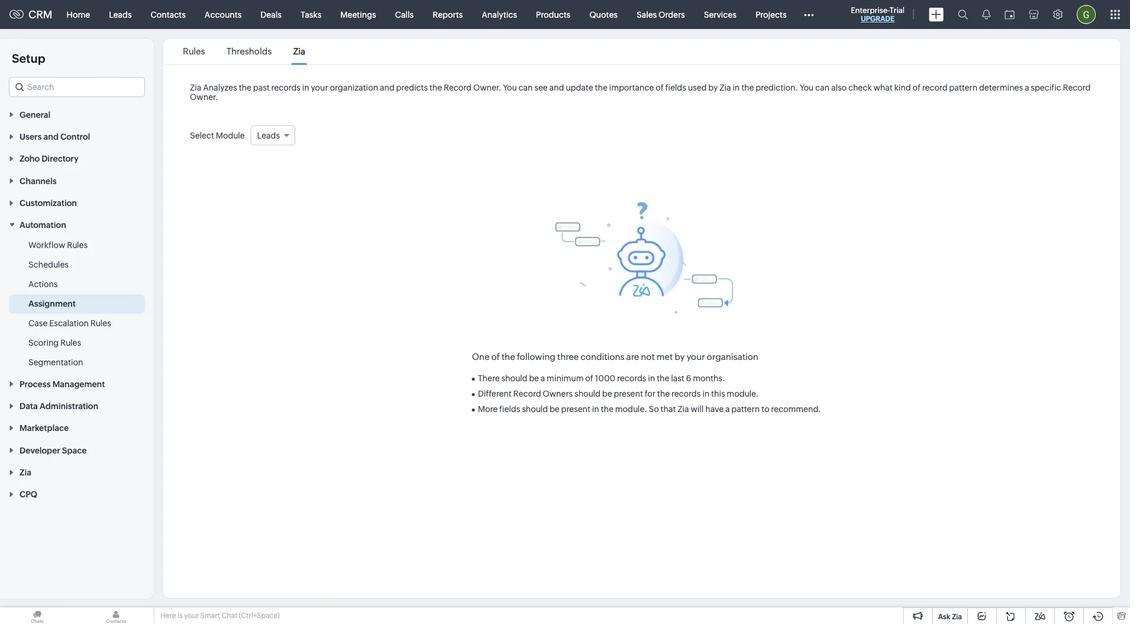 Task type: locate. For each thing, give the bounding box(es) containing it.
rules right escalation
[[90, 319, 111, 328]]

profile image
[[1078, 5, 1097, 24]]

rules
[[183, 46, 205, 57], [67, 240, 88, 250], [90, 319, 111, 328], [60, 338, 81, 348]]

the right one
[[502, 351, 515, 362]]

following
[[517, 351, 556, 362]]

products link
[[527, 0, 580, 29]]

sales
[[637, 10, 657, 19]]

home link
[[57, 0, 100, 29]]

records down 6
[[672, 389, 701, 398]]

administration
[[40, 401, 98, 411]]

data administration button
[[0, 395, 154, 417]]

you left see
[[503, 83, 517, 92]]

should down there should be a minimum of 1000 records in the last 6 months.
[[575, 389, 601, 398]]

0 horizontal spatial your
[[184, 612, 199, 620]]

zia left will
[[678, 404, 690, 414]]

cpq
[[20, 490, 37, 499]]

module. right this
[[727, 389, 759, 398]]

setup
[[12, 52, 45, 65]]

one
[[472, 351, 490, 362]]

update
[[566, 83, 594, 92]]

be down "following"
[[529, 374, 539, 383]]

pattern inside zia analyzes the past records in your organization and predicts the record owner. you can see and update the importance of fields used by zia in the prediction. you can also check what kind of record pattern determines a specific record owner.
[[950, 83, 978, 92]]

zia analyzes the past records in your organization and predicts the record owner. you can see and update the importance of fields used by zia in the prediction. you can also check what kind of record pattern determines a specific record owner.
[[190, 83, 1091, 102]]

signals element
[[976, 0, 998, 29]]

0 horizontal spatial module.
[[616, 404, 648, 414]]

record
[[444, 83, 472, 92], [1064, 83, 1091, 92], [514, 389, 541, 398]]

present
[[614, 389, 643, 398], [562, 404, 591, 414]]

records up the different record owners should be present for the records in this module.
[[618, 374, 647, 383]]

0 vertical spatial a
[[1025, 83, 1030, 92]]

segmentation
[[28, 358, 83, 367]]

2 horizontal spatial your
[[687, 351, 705, 362]]

in left this
[[703, 389, 710, 398]]

search element
[[951, 0, 976, 29]]

0 horizontal spatial be
[[529, 374, 539, 383]]

leads right "module"
[[257, 131, 280, 140]]

2 horizontal spatial be
[[603, 389, 613, 398]]

None field
[[9, 77, 145, 97]]

scoring
[[28, 338, 59, 348]]

fields inside zia analyzes the past records in your organization and predicts the record owner. you can see and update the importance of fields used by zia in the prediction. you can also check what kind of record pattern determines a specific record owner.
[[666, 83, 687, 92]]

automation region
[[0, 236, 154, 372]]

a right have
[[726, 404, 730, 414]]

0 horizontal spatial present
[[562, 404, 591, 414]]

minimum
[[547, 374, 584, 383]]

enterprise-
[[851, 6, 890, 15]]

select module
[[190, 131, 245, 140]]

1 horizontal spatial and
[[380, 83, 395, 92]]

0 vertical spatial fields
[[666, 83, 687, 92]]

your left organization
[[311, 83, 328, 92]]

and right see
[[550, 83, 564, 92]]

orders
[[659, 10, 685, 19]]

the left prediction.
[[742, 83, 755, 92]]

conditions
[[581, 351, 625, 362]]

analytics link
[[473, 0, 527, 29]]

0 vertical spatial leads
[[109, 10, 132, 19]]

prediction.
[[756, 83, 799, 92]]

0 horizontal spatial can
[[519, 83, 533, 92]]

2 horizontal spatial records
[[672, 389, 701, 398]]

users
[[20, 132, 42, 141]]

accounts link
[[195, 0, 251, 29]]

a left the specific at right top
[[1025, 83, 1030, 92]]

2 horizontal spatial a
[[1025, 83, 1030, 92]]

records
[[271, 83, 301, 92], [618, 374, 647, 383], [672, 389, 701, 398]]

records right past
[[271, 83, 301, 92]]

1 horizontal spatial leads
[[257, 131, 280, 140]]

pattern right record
[[950, 83, 978, 92]]

is
[[178, 612, 183, 620]]

schedules link
[[28, 259, 69, 271]]

leads inside field
[[257, 131, 280, 140]]

accounts
[[205, 10, 242, 19]]

1 vertical spatial pattern
[[732, 404, 760, 414]]

and left predicts
[[380, 83, 395, 92]]

1 horizontal spatial can
[[816, 83, 830, 92]]

should down owners
[[522, 404, 548, 414]]

services link
[[695, 0, 747, 29]]

2 vertical spatial a
[[726, 404, 730, 414]]

kind
[[895, 83, 912, 92]]

users and control button
[[0, 125, 154, 147]]

1 horizontal spatial your
[[311, 83, 328, 92]]

leads right home
[[109, 10, 132, 19]]

present down owners
[[562, 404, 591, 414]]

present left for
[[614, 389, 643, 398]]

your up 6
[[687, 351, 705, 362]]

module.
[[727, 389, 759, 398], [616, 404, 648, 414]]

case
[[28, 319, 48, 328]]

1 horizontal spatial by
[[709, 83, 718, 92]]

module
[[216, 131, 245, 140]]

not
[[641, 351, 655, 362]]

sales orders link
[[628, 0, 695, 29]]

record right the specific at right top
[[1064, 83, 1091, 92]]

1 vertical spatial fields
[[500, 404, 521, 414]]

0 vertical spatial module.
[[727, 389, 759, 398]]

should up the different
[[502, 374, 528, 383]]

0 horizontal spatial and
[[44, 132, 59, 141]]

1 vertical spatial leads
[[257, 131, 280, 140]]

by inside zia analyzes the past records in your organization and predicts the record owner. you can see and update the importance of fields used by zia in the prediction. you can also check what kind of record pattern determines a specific record owner.
[[709, 83, 718, 92]]

fields left used
[[666, 83, 687, 92]]

0 horizontal spatial owner.
[[190, 92, 218, 102]]

record left owners
[[514, 389, 541, 398]]

zoho directory
[[20, 154, 79, 163]]

0 horizontal spatial a
[[541, 374, 545, 383]]

in up for
[[648, 374, 656, 383]]

0 vertical spatial by
[[709, 83, 718, 92]]

1 horizontal spatial fields
[[666, 83, 687, 92]]

your right is
[[184, 612, 199, 620]]

can left the 'also' on the right top of the page
[[816, 83, 830, 92]]

data
[[20, 401, 38, 411]]

of right kind on the top of the page
[[913, 83, 921, 92]]

0 horizontal spatial records
[[271, 83, 301, 92]]

here
[[160, 612, 176, 620]]

zia left analyzes
[[190, 83, 202, 92]]

1 horizontal spatial present
[[614, 389, 643, 398]]

0 horizontal spatial you
[[503, 83, 517, 92]]

a up owners
[[541, 374, 545, 383]]

0 horizontal spatial leads
[[109, 10, 132, 19]]

zia right used
[[720, 83, 731, 92]]

more
[[478, 404, 498, 414]]

this
[[712, 389, 726, 398]]

1 horizontal spatial record
[[514, 389, 541, 398]]

1 horizontal spatial pattern
[[950, 83, 978, 92]]

leads
[[109, 10, 132, 19], [257, 131, 280, 140]]

a
[[1025, 83, 1030, 92], [541, 374, 545, 383], [726, 404, 730, 414]]

products
[[536, 10, 571, 19]]

management
[[52, 379, 105, 389]]

rules inside "link"
[[90, 319, 111, 328]]

1 you from the left
[[503, 83, 517, 92]]

1 vertical spatial your
[[687, 351, 705, 362]]

assignment
[[28, 299, 76, 308]]

meetings link
[[331, 0, 386, 29]]

list
[[172, 38, 316, 64]]

be
[[529, 374, 539, 383], [603, 389, 613, 398], [550, 404, 560, 414]]

the down the different record owners should be present for the records in this module.
[[601, 404, 614, 414]]

should
[[502, 374, 528, 383], [575, 389, 601, 398], [522, 404, 548, 414]]

pattern left to
[[732, 404, 760, 414]]

leads link
[[100, 0, 141, 29]]

0 horizontal spatial by
[[675, 351, 685, 362]]

be down owners
[[550, 404, 560, 414]]

in
[[302, 83, 310, 92], [733, 83, 740, 92], [648, 374, 656, 383], [703, 389, 710, 398], [593, 404, 600, 414]]

1 vertical spatial present
[[562, 404, 591, 414]]

0 horizontal spatial pattern
[[732, 404, 760, 414]]

of left 1000
[[586, 374, 594, 383]]

2 vertical spatial should
[[522, 404, 548, 414]]

owner. up 'select' at the top
[[190, 92, 218, 102]]

0 vertical spatial your
[[311, 83, 328, 92]]

your
[[311, 83, 328, 92], [687, 351, 705, 362], [184, 612, 199, 620]]

chats image
[[0, 607, 75, 624]]

can left see
[[519, 83, 533, 92]]

enterprise-trial upgrade
[[851, 6, 905, 23]]

be down 1000
[[603, 389, 613, 398]]

sales orders
[[637, 10, 685, 19]]

fields down the different
[[500, 404, 521, 414]]

analyzes
[[203, 83, 237, 92]]

trial
[[890, 6, 905, 15]]

you right prediction.
[[800, 83, 814, 92]]

0 vertical spatial present
[[614, 389, 643, 398]]

1 vertical spatial a
[[541, 374, 545, 383]]

by right the met
[[675, 351, 685, 362]]

list containing rules
[[172, 38, 316, 64]]

zia inside dropdown button
[[20, 468, 31, 477]]

workflow rules link
[[28, 239, 88, 251]]

Leads field
[[251, 125, 295, 145]]

search image
[[959, 9, 969, 20]]

0 horizontal spatial record
[[444, 83, 472, 92]]

owner. left see
[[474, 83, 502, 92]]

so
[[649, 404, 659, 414]]

and right users
[[44, 132, 59, 141]]

2 vertical spatial your
[[184, 612, 199, 620]]

zia down tasks link
[[293, 46, 306, 57]]

marketplace button
[[0, 417, 154, 439]]

1 horizontal spatial you
[[800, 83, 814, 92]]

by right used
[[709, 83, 718, 92]]

0 vertical spatial should
[[502, 374, 528, 383]]

0 vertical spatial be
[[529, 374, 539, 383]]

actions
[[28, 279, 58, 289]]

1 can from the left
[[519, 83, 533, 92]]

0 vertical spatial pattern
[[950, 83, 978, 92]]

0 horizontal spatial fields
[[500, 404, 521, 414]]

1 horizontal spatial records
[[618, 374, 647, 383]]

automation button
[[0, 214, 154, 236]]

in down the different record owners should be present for the records in this module.
[[593, 404, 600, 414]]

pattern
[[950, 83, 978, 92], [732, 404, 760, 414]]

module. down the different record owners should be present for the records in this module.
[[616, 404, 648, 414]]

thresholds
[[227, 46, 272, 57]]

1 horizontal spatial be
[[550, 404, 560, 414]]

zia up cpq
[[20, 468, 31, 477]]

2 vertical spatial be
[[550, 404, 560, 414]]

here is your smart chat (ctrl+space)
[[160, 612, 280, 620]]

process management button
[[0, 372, 154, 395]]

record right predicts
[[444, 83, 472, 92]]

crm link
[[9, 8, 52, 21]]

reports
[[433, 10, 463, 19]]

1000
[[595, 374, 616, 383]]

1 vertical spatial by
[[675, 351, 685, 362]]

ask zia
[[939, 613, 963, 620]]

organisation
[[707, 351, 759, 362]]

can
[[519, 83, 533, 92], [816, 83, 830, 92]]

of
[[656, 83, 664, 92], [913, 83, 921, 92], [492, 351, 500, 362], [586, 374, 594, 383]]

your inside zia analyzes the past records in your organization and predicts the record owner. you can see and update the importance of fields used by zia in the prediction. you can also check what kind of record pattern determines a specific record owner.
[[311, 83, 328, 92]]

the right for
[[658, 389, 670, 398]]

determines
[[980, 83, 1024, 92]]

what
[[874, 83, 893, 92]]

0 vertical spatial records
[[271, 83, 301, 92]]

the
[[239, 83, 252, 92], [430, 83, 442, 92], [595, 83, 608, 92], [742, 83, 755, 92], [502, 351, 515, 362], [657, 374, 670, 383], [658, 389, 670, 398], [601, 404, 614, 414]]

1 vertical spatial module.
[[616, 404, 648, 414]]



Task type: vqa. For each thing, say whether or not it's contained in the screenshot.
Settings
no



Task type: describe. For each thing, give the bounding box(es) containing it.
in down zia link
[[302, 83, 310, 92]]

channels
[[20, 176, 57, 186]]

automation
[[20, 220, 66, 230]]

calendar image
[[1005, 10, 1015, 19]]

see
[[535, 83, 548, 92]]

calls link
[[386, 0, 423, 29]]

case escalation rules
[[28, 319, 111, 328]]

a inside zia analyzes the past records in your organization and predicts the record owner. you can see and update the importance of fields used by zia in the prediction. you can also check what kind of record pattern determines a specific record owner.
[[1025, 83, 1030, 92]]

the left past
[[239, 83, 252, 92]]

process management
[[20, 379, 105, 389]]

2 vertical spatial records
[[672, 389, 701, 398]]

the left last
[[657, 374, 670, 383]]

upgrade
[[861, 15, 895, 23]]

(ctrl+space)
[[239, 612, 280, 620]]

owners
[[543, 389, 573, 398]]

zia button
[[0, 461, 154, 483]]

scoring rules
[[28, 338, 81, 348]]

the right the update at the top right of the page
[[595, 83, 608, 92]]

there should be a minimum of 1000 records in the last 6 months.
[[478, 374, 726, 383]]

Other Modules field
[[797, 5, 822, 24]]

cpq button
[[0, 483, 154, 505]]

services
[[704, 10, 737, 19]]

to
[[762, 404, 770, 414]]

workflow
[[28, 240, 65, 250]]

zia empty image image
[[521, 169, 772, 350]]

1 vertical spatial be
[[603, 389, 613, 398]]

6
[[687, 374, 692, 383]]

create menu image
[[930, 7, 944, 22]]

rules up analyzes
[[183, 46, 205, 57]]

control
[[60, 132, 90, 141]]

2 horizontal spatial and
[[550, 83, 564, 92]]

deals link
[[251, 0, 291, 29]]

2 you from the left
[[800, 83, 814, 92]]

workflow rules
[[28, 240, 88, 250]]

1 vertical spatial records
[[618, 374, 647, 383]]

specific
[[1032, 83, 1062, 92]]

rules down automation dropdown button
[[67, 240, 88, 250]]

will
[[691, 404, 704, 414]]

organization
[[330, 83, 378, 92]]

2 horizontal spatial record
[[1064, 83, 1091, 92]]

scoring rules link
[[28, 337, 81, 349]]

developer space button
[[0, 439, 154, 461]]

more fields should be present in the module. so that zia will have a pattern to recommend.
[[478, 404, 821, 414]]

1 horizontal spatial module.
[[727, 389, 759, 398]]

1 horizontal spatial owner.
[[474, 83, 502, 92]]

records inside zia analyzes the past records in your organization and predicts the record owner. you can see and update the importance of fields used by zia in the prediction. you can also check what kind of record pattern determines a specific record owner.
[[271, 83, 301, 92]]

deals
[[261, 10, 282, 19]]

for
[[645, 389, 656, 398]]

1 vertical spatial should
[[575, 389, 601, 398]]

contacts link
[[141, 0, 195, 29]]

segmentation link
[[28, 356, 83, 368]]

record
[[923, 83, 948, 92]]

signals image
[[983, 9, 991, 20]]

of right importance
[[656, 83, 664, 92]]

and inside dropdown button
[[44, 132, 59, 141]]

quotes link
[[580, 0, 628, 29]]

Search text field
[[9, 78, 144, 97]]

that
[[661, 404, 676, 414]]

predicts
[[396, 83, 428, 92]]

rules link
[[181, 46, 207, 57]]

last
[[672, 374, 685, 383]]

have
[[706, 404, 724, 414]]

quotes
[[590, 10, 618, 19]]

data administration
[[20, 401, 98, 411]]

chat
[[222, 612, 237, 620]]

rules down case escalation rules
[[60, 338, 81, 348]]

marketplace
[[20, 423, 69, 433]]

zia right the "ask"
[[953, 613, 963, 620]]

thresholds link
[[225, 46, 274, 57]]

assignment link
[[28, 298, 76, 310]]

the right predicts
[[430, 83, 442, 92]]

smart
[[200, 612, 220, 620]]

zoho directory button
[[0, 147, 154, 169]]

used
[[688, 83, 707, 92]]

of right one
[[492, 351, 500, 362]]

check
[[849, 83, 872, 92]]

reports link
[[423, 0, 473, 29]]

customization button
[[0, 191, 154, 214]]

also
[[832, 83, 847, 92]]

projects link
[[747, 0, 797, 29]]

developer
[[20, 445, 60, 455]]

users and control
[[20, 132, 90, 141]]

select
[[190, 131, 214, 140]]

directory
[[42, 154, 79, 163]]

profile element
[[1070, 0, 1104, 29]]

schedules
[[28, 260, 69, 269]]

1 horizontal spatial a
[[726, 404, 730, 414]]

create menu element
[[922, 0, 951, 29]]

calls
[[395, 10, 414, 19]]

analytics
[[482, 10, 517, 19]]

meetings
[[341, 10, 376, 19]]

contacts image
[[79, 607, 153, 624]]

home
[[67, 10, 90, 19]]

actions link
[[28, 278, 58, 290]]

in right used
[[733, 83, 740, 92]]

2 can from the left
[[816, 83, 830, 92]]

general
[[20, 110, 50, 119]]

general button
[[0, 103, 154, 125]]



